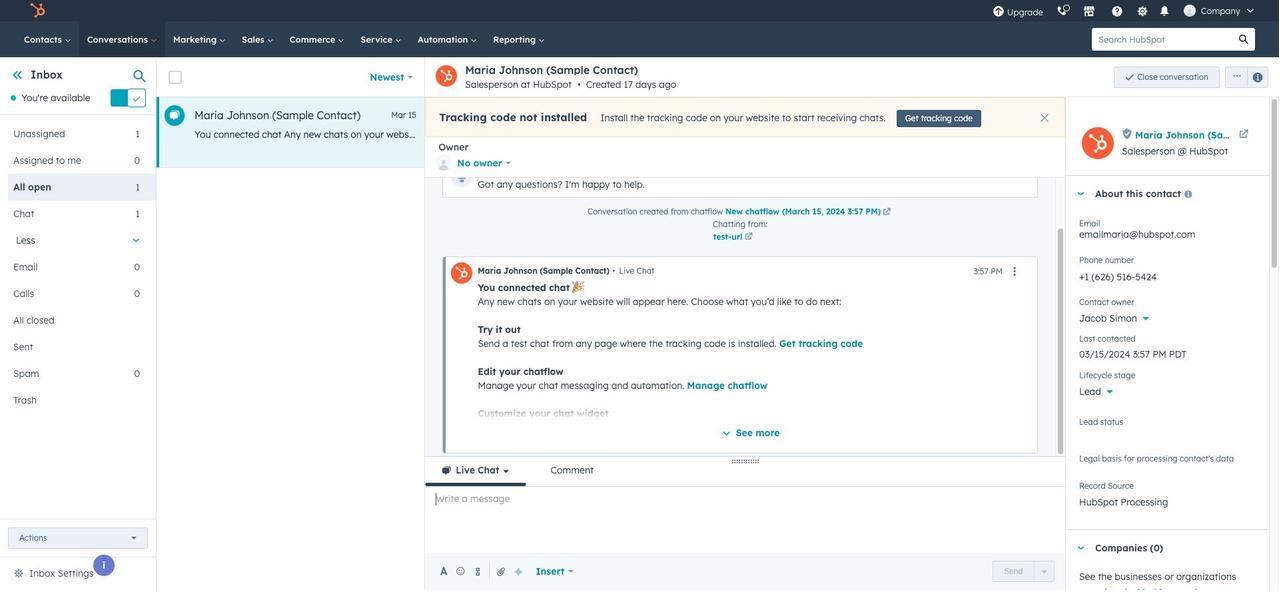 Task type: vqa. For each thing, say whether or not it's contained in the screenshot.
Get tracking code
no



Task type: locate. For each thing, give the bounding box(es) containing it.
0 horizontal spatial link opens in a new window image
[[745, 231, 753, 243]]

1 vertical spatial link opens in a new window image
[[745, 231, 753, 243]]

alert
[[425, 97, 1066, 137]]

0 horizontal spatial link opens in a new window image
[[745, 233, 753, 241]]

group
[[1220, 66, 1269, 88], [993, 561, 1055, 582]]

caret image
[[1077, 192, 1085, 196], [1077, 547, 1085, 550]]

1 caret image from the top
[[1077, 192, 1085, 196]]

0 horizontal spatial group
[[993, 561, 1055, 582]]

live chat from maria johnson (sample contact) with context you connected chat
any new chats on your website will appear here. choose what you'd like to do next:

try it out 
send a test chat from any page where the tracking code is installed: https://app.hubs row
[[157, 97, 1068, 168]]

you're available image
[[11, 95, 16, 101]]

1 horizontal spatial link opens in a new window image
[[883, 207, 891, 219]]

main content
[[157, 57, 1280, 590]]

jacob simon image
[[1184, 5, 1196, 17]]

link opens in a new window image
[[883, 209, 891, 217], [745, 233, 753, 241]]

link opens in a new window image
[[883, 207, 891, 219], [745, 231, 753, 243]]

1 vertical spatial link opens in a new window image
[[745, 233, 753, 241]]

link opens in a new window image for link opens in a new window image to the left
[[745, 233, 753, 241]]

0 vertical spatial link opens in a new window image
[[883, 209, 891, 217]]

None text field
[[1080, 263, 1256, 290]]

1 horizontal spatial link opens in a new window image
[[883, 209, 891, 217]]

0 vertical spatial caret image
[[1077, 192, 1085, 196]]

1 horizontal spatial group
[[1220, 66, 1269, 88]]

0 vertical spatial link opens in a new window image
[[883, 207, 891, 219]]

1 vertical spatial caret image
[[1077, 547, 1085, 550]]

menu
[[986, 0, 1264, 21]]



Task type: describe. For each thing, give the bounding box(es) containing it.
close image
[[1041, 114, 1049, 122]]

-- text field
[[1080, 342, 1256, 363]]

2 caret image from the top
[[1077, 547, 1085, 550]]

marketplaces image
[[1084, 6, 1096, 18]]

1 vertical spatial group
[[993, 561, 1055, 582]]

Search HubSpot search field
[[1092, 28, 1233, 51]]

0 vertical spatial group
[[1220, 66, 1269, 88]]

link opens in a new window image for top link opens in a new window image
[[883, 209, 891, 217]]



